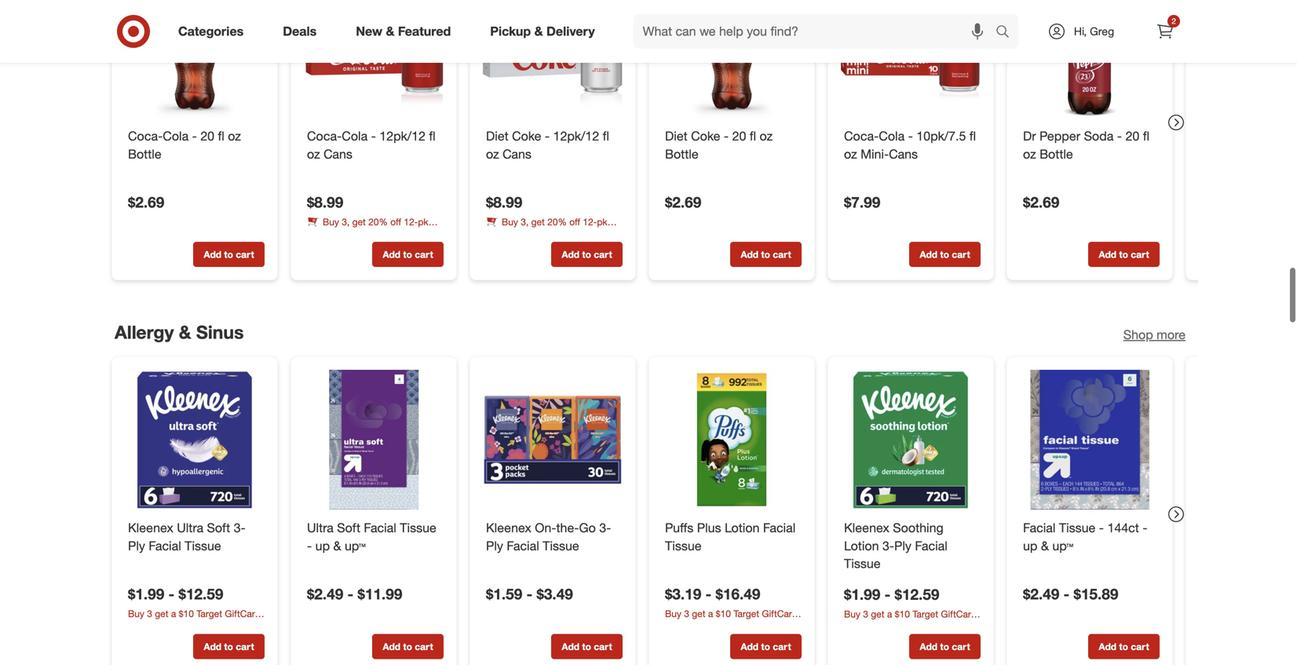 Task type: vqa. For each thing, say whether or not it's contained in the screenshot.


Task type: locate. For each thing, give the bounding box(es) containing it.
cans inside diet coke - 12pk/12 fl oz cans
[[503, 146, 531, 162]]

shop more button
[[1123, 326, 1186, 344]]

diet coke - 20 fl oz bottle
[[665, 128, 773, 162]]

0 horizontal spatial 20
[[200, 128, 214, 144]]

diet
[[486, 128, 509, 144], [665, 128, 688, 144]]

$1.99 - $12.59
[[128, 585, 223, 603], [844, 585, 939, 603]]

3 ply from the left
[[894, 538, 912, 553]]

coca- inside coca-cola - 10pk/7.5 fl oz mini-cans
[[844, 128, 879, 144]]

coca-cola - 20 fl oz bottle image
[[125, 0, 265, 118], [125, 0, 265, 118]]

5 fl from the left
[[970, 128, 976, 144]]

fl
[[218, 128, 224, 144], [429, 128, 435, 144], [603, 128, 609, 144], [750, 128, 756, 144], [970, 128, 976, 144], [1143, 128, 1149, 144]]

kleenex ultra soft 3- ply facial tissue
[[128, 520, 246, 553]]

$3.19 - $16.49
[[665, 585, 760, 603]]

add to cart button for coca-cola - 10pk/7.5 fl oz mini-cans
[[909, 242, 981, 267]]

& up "$2.49 - $11.99"
[[333, 538, 341, 553]]

1 horizontal spatial $8.99
[[486, 193, 522, 211]]

cola for $2.69
[[163, 128, 189, 144]]

1 horizontal spatial cola
[[342, 128, 368, 144]]

cans
[[324, 146, 352, 162], [503, 146, 531, 162], [889, 146, 918, 162]]

- inside coca-cola - 12pk/12 fl oz cans
[[371, 128, 376, 144]]

up™
[[345, 538, 366, 553], [1052, 538, 1073, 553]]

0 horizontal spatial pk
[[418, 216, 428, 227]]

$2.69 down diet coke - 20 fl oz bottle
[[665, 193, 701, 211]]

2 horizontal spatial coca-
[[844, 128, 879, 144]]

2 kleenex from the left
[[486, 520, 531, 535]]

& for pickup
[[534, 24, 543, 39]]

coca-cola - 12pk/12 fl oz cans image
[[304, 0, 444, 118], [304, 0, 444, 118]]

& right pickup
[[534, 24, 543, 39]]

1 ply from the left
[[128, 538, 145, 553]]

pk
[[418, 216, 428, 227], [597, 216, 607, 227]]

0 horizontal spatial 20%
[[368, 216, 388, 227]]

to for coca-cola - 10pk/7.5 fl oz mini-cans
[[940, 248, 949, 260]]

1 horizontal spatial buy
[[502, 216, 518, 227]]

ply inside "kleenex soothing lotion 3-ply facial tissue"
[[894, 538, 912, 553]]

20 for cola
[[200, 128, 214, 144]]

1 horizontal spatial $2.69
[[665, 193, 701, 211]]

20% down coca-cola - 12pk/12 fl oz cans link
[[368, 216, 388, 227]]

2 up from the left
[[1023, 538, 1038, 553]]

up up $2.49 - $15.89
[[1023, 538, 1038, 553]]

up inside "ultra soft facial tissue - up & up™"
[[315, 538, 330, 553]]

up™ up $2.49 - $15.89
[[1052, 538, 1073, 553]]

0 horizontal spatial up
[[315, 538, 330, 553]]

20 inside diet coke - 20 fl oz bottle
[[732, 128, 746, 144]]

cart for facial tissue - 144ct - up & up™
[[1131, 640, 1149, 652]]

1 kleenex from the left
[[128, 520, 173, 535]]

0 horizontal spatial cola
[[163, 128, 189, 144]]

0 horizontal spatial $2.49
[[307, 585, 343, 603]]

up™ inside facial tissue - 144ct - up & up™
[[1052, 538, 1073, 553]]

1 $2.49 from the left
[[307, 585, 343, 603]]

0 horizontal spatial coca-
[[128, 128, 163, 144]]

0 horizontal spatial get
[[352, 216, 366, 227]]

oz inside diet coke - 12pk/12 fl oz cans
[[486, 146, 499, 162]]

0 horizontal spatial off
[[390, 216, 401, 227]]

up up "$2.49 - $11.99"
[[315, 538, 330, 553]]

1 horizontal spatial ply
[[486, 538, 503, 553]]

get
[[352, 216, 366, 227], [531, 216, 545, 227]]

coca-cola - 10pk/7.5 fl oz mini-cans image
[[841, 0, 981, 118], [841, 0, 981, 118]]

diet inside diet coke - 20 fl oz bottle
[[665, 128, 688, 144]]

0 horizontal spatial $12.59
[[179, 585, 223, 603]]

1 horizontal spatial 12-
[[583, 216, 597, 227]]

$2.49 left $15.89
[[1023, 585, 1059, 603]]

1 horizontal spatial 3,
[[521, 216, 529, 227]]

0 horizontal spatial bottle
[[128, 146, 161, 162]]

$2.69 for dr pepper soda - 20 fl oz bottle
[[1023, 193, 1059, 211]]

oz inside "coca-cola - 20 fl oz bottle"
[[228, 128, 241, 144]]

1 cola from the left
[[163, 128, 189, 144]]

12pk/12 inside diet coke - 12pk/12 fl oz cans
[[553, 128, 599, 144]]

cart for ultra soft facial tissue - up & up™
[[415, 640, 433, 652]]

1 soft from the left
[[207, 520, 230, 535]]

2 horizontal spatial cola
[[879, 128, 905, 144]]

coke inside diet coke - 12pk/12 fl oz cans
[[512, 128, 541, 144]]

$8.99 down diet coke - 12pk/12 fl oz cans
[[486, 193, 522, 211]]

cola inside coca-cola - 10pk/7.5 fl oz mini-cans
[[879, 128, 905, 144]]

1 horizontal spatial up
[[1023, 538, 1038, 553]]

diet coke - 12pk/12 fl oz cans image
[[483, 0, 623, 118], [483, 0, 623, 118]]

0 horizontal spatial soda
[[307, 229, 328, 241]]

soda for diet coke - 12pk/12 fl oz cans
[[486, 229, 507, 241]]

3 cans from the left
[[889, 146, 918, 162]]

1 $2.69 from the left
[[128, 193, 164, 211]]

1 horizontal spatial 3-
[[599, 520, 611, 535]]

$1.59 - $3.49
[[486, 585, 573, 603]]

get down diet coke - 12pk/12 fl oz cans
[[531, 216, 545, 227]]

kleenex inside kleenex on-the-go 3- ply facial tissue
[[486, 520, 531, 535]]

$12.59 down kleenex ultra soft 3- ply facial tissue link
[[179, 585, 223, 603]]

lotion for $1.99 - $12.59
[[844, 538, 879, 553]]

1 horizontal spatial cans
[[503, 146, 531, 162]]

$2.49 left $11.99
[[307, 585, 343, 603]]

coca- inside coca-cola - 12pk/12 fl oz cans
[[307, 128, 342, 144]]

shop more
[[1123, 327, 1186, 342]]

buy
[[323, 216, 339, 227], [502, 216, 518, 227]]

add to cart for diet coke - 12pk/12 fl oz cans
[[562, 248, 612, 260]]

kleenex soothing lotion 3-ply facial tissue image
[[841, 370, 981, 509], [841, 370, 981, 509]]

$8.99 down coca-cola - 12pk/12 fl oz cans
[[307, 193, 343, 211]]

1 get from the left
[[352, 216, 366, 227]]

$1.99 - $12.59 down "kleenex soothing lotion 3-ply facial tissue"
[[844, 585, 939, 603]]

1 horizontal spatial coke
[[691, 128, 720, 144]]

1 coke from the left
[[512, 128, 541, 144]]

add to cart
[[204, 248, 254, 260], [383, 248, 433, 260], [562, 248, 612, 260], [741, 248, 791, 260], [920, 248, 970, 260], [1099, 248, 1149, 260], [204, 640, 254, 652], [383, 640, 433, 652], [562, 640, 612, 652], [741, 640, 791, 652], [920, 640, 970, 652], [1099, 640, 1149, 652]]

bottle inside diet coke - 20 fl oz bottle
[[665, 146, 699, 162]]

$2.49 - $15.89
[[1023, 585, 1118, 603]]

$8.99
[[307, 193, 343, 211], [486, 193, 522, 211]]

ply inside kleenex ultra soft 3- ply facial tissue
[[128, 538, 145, 553]]

kleenex ultra soft 3-ply facial tissue image
[[125, 370, 265, 509], [125, 370, 265, 509]]

1 buy 3, get 20% off 12-pk soda from the left
[[307, 216, 428, 241]]

1 horizontal spatial $1.99
[[844, 585, 880, 603]]

kleenex
[[128, 520, 173, 535], [486, 520, 531, 535], [844, 520, 889, 535]]

add to cart button for ultra soft facial tissue - up & up™
[[372, 634, 444, 659]]

1 horizontal spatial kleenex
[[486, 520, 531, 535]]

bottle for coca-
[[128, 146, 161, 162]]

puffs plus lotion facial tissue image
[[662, 370, 802, 509], [662, 370, 802, 509]]

add to cart for diet coke - 20 fl oz bottle
[[741, 248, 791, 260]]

2 horizontal spatial 3-
[[882, 538, 894, 553]]

2 get from the left
[[531, 216, 545, 227]]

12- for coca-cola - 12pk/12 fl oz cans
[[404, 216, 418, 227]]

20
[[200, 128, 214, 144], [732, 128, 746, 144], [1126, 128, 1139, 144]]

2 horizontal spatial cans
[[889, 146, 918, 162]]

buy 3, get 20% off 12-pk soda for coke
[[486, 216, 607, 241]]

lotion inside "kleenex soothing lotion 3-ply facial tissue"
[[844, 538, 879, 553]]

0 horizontal spatial cans
[[324, 146, 352, 162]]

oz inside diet coke - 20 fl oz bottle
[[760, 128, 773, 144]]

1 3, from the left
[[342, 216, 350, 227]]

add to cart for kleenex on-the-go 3- ply facial tissue
[[562, 640, 612, 652]]

bottle inside "coca-cola - 20 fl oz bottle"
[[128, 146, 161, 162]]

bottle for diet
[[665, 146, 699, 162]]

pickup & delivery link
[[477, 14, 615, 49]]

to for diet coke - 20 fl oz bottle
[[761, 248, 770, 260]]

to for facial tissue - 144ct - up & up™
[[1119, 640, 1128, 652]]

kleenex on-the-go 3- ply facial tissue link
[[486, 519, 619, 555]]

$1.99 down "kleenex soothing lotion 3-ply facial tissue"
[[844, 585, 880, 603]]

$1.99 down kleenex ultra soft 3- ply facial tissue
[[128, 585, 164, 603]]

1 horizontal spatial coca-
[[307, 128, 342, 144]]

tissue inside kleenex on-the-go 3- ply facial tissue
[[543, 538, 579, 553]]

1 coca- from the left
[[128, 128, 163, 144]]

1 horizontal spatial bottle
[[665, 146, 699, 162]]

coca-cola - 10pk/7.5 fl oz mini-cans
[[844, 128, 976, 162]]

3 kleenex from the left
[[844, 520, 889, 535]]

3 20 from the left
[[1126, 128, 1139, 144]]

add to cart button for coca-cola - 20 fl oz bottle
[[193, 242, 265, 267]]

ultra
[[177, 520, 203, 535], [307, 520, 334, 535]]

$16.49
[[716, 585, 760, 603]]

1 horizontal spatial diet
[[665, 128, 688, 144]]

2 horizontal spatial ply
[[894, 538, 912, 553]]

0 horizontal spatial coke
[[512, 128, 541, 144]]

up™ for $11.99
[[345, 538, 366, 553]]

kleenex for kleenex ultra soft 3- ply facial tissue
[[128, 520, 173, 535]]

2 $2.49 from the left
[[1023, 585, 1059, 603]]

0 horizontal spatial up™
[[345, 538, 366, 553]]

coke inside diet coke - 20 fl oz bottle
[[691, 128, 720, 144]]

3 cola from the left
[[879, 128, 905, 144]]

& right new
[[386, 24, 394, 39]]

0 horizontal spatial lotion
[[725, 520, 760, 535]]

fl inside "coca-cola - 20 fl oz bottle"
[[218, 128, 224, 144]]

2 buy 3, get 20% off 12-pk soda button from the left
[[486, 215, 623, 241]]

kleenex inside kleenex ultra soft 3- ply facial tissue
[[128, 520, 173, 535]]

-
[[192, 128, 197, 144], [371, 128, 376, 144], [545, 128, 550, 144], [724, 128, 729, 144], [908, 128, 913, 144], [1117, 128, 1122, 144], [1099, 520, 1104, 535], [1143, 520, 1147, 535], [307, 538, 312, 553], [168, 585, 175, 603], [347, 585, 354, 603], [526, 585, 533, 603], [706, 585, 712, 603], [1064, 585, 1070, 603], [885, 585, 891, 603]]

1 horizontal spatial buy 3, get 20% off 12-pk soda
[[486, 216, 607, 241]]

facial
[[364, 520, 396, 535], [763, 520, 796, 535], [1023, 520, 1056, 535], [149, 538, 181, 553], [507, 538, 539, 553], [915, 538, 948, 553]]

2 20 from the left
[[732, 128, 746, 144]]

cart for diet coke - 12pk/12 fl oz cans
[[594, 248, 612, 260]]

cart for diet coke - 20 fl oz bottle
[[773, 248, 791, 260]]

up
[[315, 538, 330, 553], [1023, 538, 1038, 553]]

1 horizontal spatial $1.99 - $12.59
[[844, 585, 939, 603]]

0 horizontal spatial $1.99 - $12.59
[[128, 585, 223, 603]]

4 fl from the left
[[750, 128, 756, 144]]

1 up™ from the left
[[345, 538, 366, 553]]

2 soft from the left
[[337, 520, 360, 535]]

$2.69
[[128, 193, 164, 211], [665, 193, 701, 211], [1023, 193, 1059, 211]]

1 20% from the left
[[368, 216, 388, 227]]

2 up™ from the left
[[1052, 538, 1073, 553]]

$12.59 down kleenex soothing lotion 3-ply facial tissue link
[[895, 585, 939, 603]]

0 horizontal spatial 12-
[[404, 216, 418, 227]]

0 horizontal spatial $8.99
[[307, 193, 343, 211]]

ultra soft facial tissue - up & up™ link
[[307, 519, 440, 555]]

add to cart button
[[193, 242, 265, 267], [372, 242, 444, 267], [551, 242, 623, 267], [730, 242, 802, 267], [909, 242, 981, 267], [1088, 242, 1160, 267], [193, 634, 265, 659], [372, 634, 444, 659], [551, 634, 623, 659], [730, 634, 802, 659], [909, 634, 981, 659], [1088, 634, 1160, 659]]

2 buy 3, get 20% off 12-pk soda from the left
[[486, 216, 607, 241]]

1 vertical spatial lotion
[[844, 538, 879, 553]]

$2.69 for diet coke - 20 fl oz bottle
[[665, 193, 701, 211]]

cart for coca-cola - 12pk/12 fl oz cans
[[415, 248, 433, 260]]

2 bottle from the left
[[665, 146, 699, 162]]

new & featured link
[[343, 14, 471, 49]]

diet inside diet coke - 12pk/12 fl oz cans
[[486, 128, 509, 144]]

$2.69 down "coca-cola - 20 fl oz bottle"
[[128, 193, 164, 211]]

2 horizontal spatial kleenex
[[844, 520, 889, 535]]

to for diet coke - 12pk/12 fl oz cans
[[582, 248, 591, 260]]

1 horizontal spatial soda
[[486, 229, 507, 241]]

coke for cans
[[512, 128, 541, 144]]

3 $2.69 from the left
[[1023, 193, 1059, 211]]

add to cart for facial tissue - 144ct - up & up™
[[1099, 640, 1149, 652]]

fl inside coca-cola - 12pk/12 fl oz cans
[[429, 128, 435, 144]]

2 20% from the left
[[547, 216, 567, 227]]

$2.49 for $2.49 - $15.89
[[1023, 585, 1059, 603]]

1 pk from the left
[[418, 216, 428, 227]]

2 3, from the left
[[521, 216, 529, 227]]

- inside "coca-cola - 20 fl oz bottle"
[[192, 128, 197, 144]]

2 coca- from the left
[[307, 128, 342, 144]]

$2.69 down dr
[[1023, 193, 1059, 211]]

2 fl from the left
[[429, 128, 435, 144]]

soft inside "ultra soft facial tissue - up & up™"
[[337, 520, 360, 535]]

cart for coca-cola - 20 fl oz bottle
[[236, 248, 254, 260]]

1 horizontal spatial pk
[[597, 216, 607, 227]]

&
[[386, 24, 394, 39], [534, 24, 543, 39], [179, 321, 191, 343], [333, 538, 341, 553], [1041, 538, 1049, 553]]

add for coca-cola - 20 fl oz bottle
[[204, 248, 221, 260]]

1 horizontal spatial 12pk/12
[[553, 128, 599, 144]]

tissue inside kleenex ultra soft 3- ply facial tissue
[[185, 538, 221, 553]]

1 horizontal spatial get
[[531, 216, 545, 227]]

2 12pk/12 from the left
[[553, 128, 599, 144]]

soda
[[307, 229, 328, 241], [486, 229, 507, 241]]

2 $8.99 from the left
[[486, 193, 522, 211]]

1 bottle from the left
[[128, 146, 161, 162]]

coke
[[512, 128, 541, 144], [691, 128, 720, 144]]

1 horizontal spatial 20
[[732, 128, 746, 144]]

1 horizontal spatial ultra
[[307, 520, 334, 535]]

6 fl from the left
[[1143, 128, 1149, 144]]

& up $2.49 - $15.89
[[1041, 538, 1049, 553]]

1 horizontal spatial $12.59
[[895, 585, 939, 603]]

$1.99
[[128, 585, 164, 603], [844, 585, 880, 603]]

get down coca-cola - 12pk/12 fl oz cans
[[352, 216, 366, 227]]

kleenex inside "kleenex soothing lotion 3-ply facial tissue"
[[844, 520, 889, 535]]

2 $2.69 from the left
[[665, 193, 701, 211]]

cart for kleenex ultra soft 3- ply facial tissue
[[236, 640, 254, 652]]

1 horizontal spatial buy 3, get 20% off 12-pk soda button
[[486, 215, 623, 241]]

$11.99
[[358, 585, 402, 603]]

0 horizontal spatial soft
[[207, 520, 230, 535]]

1 diet from the left
[[486, 128, 509, 144]]

1 fl from the left
[[218, 128, 224, 144]]

20 inside "coca-cola - 20 fl oz bottle"
[[200, 128, 214, 144]]

0 horizontal spatial buy
[[323, 216, 339, 227]]

deals link
[[269, 14, 336, 49]]

20% down diet coke - 12pk/12 fl oz cans link
[[547, 216, 567, 227]]

2 horizontal spatial bottle
[[1040, 146, 1073, 162]]

off for diet coke - 12pk/12 fl oz cans
[[569, 216, 580, 227]]

1 horizontal spatial up™
[[1052, 538, 1073, 553]]

$1.99 for kleenex soothing lotion 3-ply facial tissue
[[844, 585, 880, 603]]

2 pk from the left
[[597, 216, 607, 227]]

fl inside diet coke - 12pk/12 fl oz cans
[[603, 128, 609, 144]]

0 horizontal spatial $2.69
[[128, 193, 164, 211]]

12pk/12 inside coca-cola - 12pk/12 fl oz cans
[[379, 128, 425, 144]]

pk for diet coke - 12pk/12 fl oz cans
[[597, 216, 607, 227]]

fl for coca-cola - 12pk/12 fl oz cans
[[429, 128, 435, 144]]

1 ultra from the left
[[177, 520, 203, 535]]

$1.99 for kleenex ultra soft 3- ply facial tissue
[[128, 585, 164, 603]]

1 buy from the left
[[323, 216, 339, 227]]

pk for coca-cola - 12pk/12 fl oz cans
[[418, 216, 428, 227]]

oz for diet coke - 12pk/12 fl oz cans
[[486, 146, 499, 162]]

the-
[[556, 520, 579, 535]]

soft
[[207, 520, 230, 535], [337, 520, 360, 535]]

$1.99 - $12.59 down kleenex ultra soft 3- ply facial tissue
[[128, 585, 223, 603]]

fl inside diet coke - 20 fl oz bottle
[[750, 128, 756, 144]]

2 ply from the left
[[486, 538, 503, 553]]

0 horizontal spatial buy 3, get 20% off 12-pk soda button
[[307, 215, 444, 241]]

3- inside "kleenex soothing lotion 3-ply facial tissue"
[[882, 538, 894, 553]]

oz inside coca-cola - 10pk/7.5 fl oz mini-cans
[[844, 146, 857, 162]]

1 horizontal spatial soft
[[337, 520, 360, 535]]

1 horizontal spatial $2.49
[[1023, 585, 1059, 603]]

2 cans from the left
[[503, 146, 531, 162]]

oz inside coca-cola - 12pk/12 fl oz cans
[[307, 146, 320, 162]]

2 cola from the left
[[342, 128, 368, 144]]

cola inside "coca-cola - 20 fl oz bottle"
[[163, 128, 189, 144]]

0 horizontal spatial 12pk/12
[[379, 128, 425, 144]]

3,
[[342, 216, 350, 227], [521, 216, 529, 227]]

12-
[[404, 216, 418, 227], [583, 216, 597, 227]]

1 horizontal spatial lotion
[[844, 538, 879, 553]]

coca- inside "coca-cola - 20 fl oz bottle"
[[128, 128, 163, 144]]

0 horizontal spatial 3-
[[234, 520, 246, 535]]

1 off from the left
[[390, 216, 401, 227]]

fl inside coca-cola - 10pk/7.5 fl oz mini-cans
[[970, 128, 976, 144]]

add to cart button for kleenex soothing lotion 3-ply facial tissue
[[909, 634, 981, 659]]

cart for kleenex on-the-go 3- ply facial tissue
[[594, 640, 612, 652]]

up™ for $15.89
[[1052, 538, 1073, 553]]

search button
[[989, 14, 1026, 52]]

cola inside coca-cola - 12pk/12 fl oz cans
[[342, 128, 368, 144]]

add for facial tissue - 144ct - up & up™
[[1099, 640, 1117, 652]]

add to cart button for diet coke - 12pk/12 fl oz cans
[[551, 242, 623, 267]]

& inside "ultra soft facial tissue - up & up™"
[[333, 538, 341, 553]]

off
[[390, 216, 401, 227], [569, 216, 580, 227]]

2 off from the left
[[569, 216, 580, 227]]

1 soda from the left
[[307, 229, 328, 241]]

2
[[1172, 16, 1176, 26]]

2 buy from the left
[[502, 216, 518, 227]]

- inside diet coke - 20 fl oz bottle
[[724, 128, 729, 144]]

0 horizontal spatial 3,
[[342, 216, 350, 227]]

bottle
[[128, 146, 161, 162], [665, 146, 699, 162], [1040, 146, 1073, 162]]

lotion inside puffs plus lotion facial tissue
[[725, 520, 760, 535]]

2 soda from the left
[[486, 229, 507, 241]]

1 $8.99 from the left
[[307, 193, 343, 211]]

0 horizontal spatial kleenex
[[128, 520, 173, 535]]

coca-cola - 10pk/7.5 fl oz mini-cans link
[[844, 127, 978, 163]]

add to cart button for kleenex ultra soft 3- ply facial tissue
[[193, 634, 265, 659]]

dr pepper soda - 20 fl oz bottle image
[[1020, 0, 1160, 118], [1020, 0, 1160, 118]]

to
[[224, 248, 233, 260], [403, 248, 412, 260], [582, 248, 591, 260], [761, 248, 770, 260], [940, 248, 949, 260], [1119, 248, 1128, 260], [224, 640, 233, 652], [403, 640, 412, 652], [582, 640, 591, 652], [761, 640, 770, 652], [940, 640, 949, 652], [1119, 640, 1128, 652]]

& for allergy
[[179, 321, 191, 343]]

mini-
[[861, 146, 889, 162]]

2 horizontal spatial 20
[[1126, 128, 1139, 144]]

puffs
[[665, 520, 694, 535]]

0 horizontal spatial $1.99
[[128, 585, 164, 603]]

1 horizontal spatial off
[[569, 216, 580, 227]]

facial tissue - 144ct - up & up™ image
[[1020, 370, 1160, 509], [1020, 370, 1160, 509]]

1 horizontal spatial 20%
[[547, 216, 567, 227]]

10pk/7.5
[[917, 128, 966, 144]]

3 bottle from the left
[[1040, 146, 1073, 162]]

2 coke from the left
[[691, 128, 720, 144]]

up inside facial tissue - 144ct - up & up™
[[1023, 538, 1038, 553]]

1 20 from the left
[[200, 128, 214, 144]]

3- inside kleenex ultra soft 3- ply facial tissue
[[234, 520, 246, 535]]

new
[[356, 24, 382, 39]]

diet for bottle
[[665, 128, 688, 144]]

1 12pk/12 from the left
[[379, 128, 425, 144]]

1 12- from the left
[[404, 216, 418, 227]]

diet coke - 20 fl oz bottle image
[[662, 0, 802, 118], [662, 0, 802, 118]]

ultra soft facial tissue - up & up™
[[307, 520, 436, 553]]

& left the sinus
[[179, 321, 191, 343]]

2 horizontal spatial $2.69
[[1023, 193, 1059, 211]]

facial inside kleenex ultra soft 3- ply facial tissue
[[149, 538, 181, 553]]

$3.19
[[665, 585, 701, 603]]

add for dr pepper soda - 20 fl oz bottle
[[1099, 248, 1117, 260]]

& for new
[[386, 24, 394, 39]]

add for diet coke - 12pk/12 fl oz cans
[[562, 248, 580, 260]]

ultra soft facial tissue - up & up™ image
[[304, 370, 444, 509], [304, 370, 444, 509]]

add
[[204, 248, 221, 260], [383, 248, 401, 260], [562, 248, 580, 260], [741, 248, 759, 260], [920, 248, 938, 260], [1099, 248, 1117, 260], [204, 640, 221, 652], [383, 640, 401, 652], [562, 640, 580, 652], [741, 640, 759, 652], [920, 640, 938, 652], [1099, 640, 1117, 652]]

greg
[[1090, 24, 1114, 38]]

cola
[[163, 128, 189, 144], [342, 128, 368, 144], [879, 128, 905, 144]]

0 horizontal spatial buy 3, get 20% off 12-pk soda
[[307, 216, 428, 241]]

ply inside kleenex on-the-go 3- ply facial tissue
[[486, 538, 503, 553]]

up™ inside "ultra soft facial tissue - up & up™"
[[345, 538, 366, 553]]

0 horizontal spatial diet
[[486, 128, 509, 144]]

add to cart button for kleenex on-the-go 3- ply facial tissue
[[551, 634, 623, 659]]

add to cart for kleenex ultra soft 3- ply facial tissue
[[204, 640, 254, 652]]

tissue inside facial tissue - 144ct - up & up™
[[1059, 520, 1096, 535]]

coca-
[[128, 128, 163, 144], [307, 128, 342, 144], [844, 128, 879, 144]]

2 diet from the left
[[665, 128, 688, 144]]

2 ultra from the left
[[307, 520, 334, 535]]

cans inside coca-cola - 12pk/12 fl oz cans
[[324, 146, 352, 162]]

bottle inside dr pepper soda - 20 fl oz bottle
[[1040, 146, 1073, 162]]

to for ultra soft facial tissue - up & up™
[[403, 640, 412, 652]]

add to cart for coca-cola - 12pk/12 fl oz cans
[[383, 248, 433, 260]]

oz for coca-cola - 20 fl oz bottle
[[228, 128, 241, 144]]

1 cans from the left
[[324, 146, 352, 162]]

0 vertical spatial lotion
[[725, 520, 760, 535]]

fl for diet coke - 12pk/12 fl oz cans
[[603, 128, 609, 144]]

oz
[[228, 128, 241, 144], [760, 128, 773, 144], [307, 146, 320, 162], [486, 146, 499, 162], [844, 146, 857, 162], [1023, 146, 1036, 162]]

3 coca- from the left
[[844, 128, 879, 144]]

to for puffs plus lotion facial tissue
[[761, 640, 770, 652]]

$2.49
[[307, 585, 343, 603], [1023, 585, 1059, 603]]

add to cart button for dr pepper soda - 20 fl oz bottle
[[1088, 242, 1160, 267]]

0 horizontal spatial ultra
[[177, 520, 203, 535]]

2 12- from the left
[[583, 216, 597, 227]]

20%
[[368, 216, 388, 227], [547, 216, 567, 227]]

up™ up "$2.49 - $11.99"
[[345, 538, 366, 553]]

kleenex on-the-go 3-ply facial tissue image
[[483, 370, 623, 509], [483, 370, 623, 509]]

cart
[[236, 248, 254, 260], [415, 248, 433, 260], [594, 248, 612, 260], [773, 248, 791, 260], [952, 248, 970, 260], [1131, 248, 1149, 260], [236, 640, 254, 652], [415, 640, 433, 652], [594, 640, 612, 652], [773, 640, 791, 652], [952, 640, 970, 652], [1131, 640, 1149, 652]]

1 up from the left
[[315, 538, 330, 553]]

tissue
[[400, 520, 436, 535], [1059, 520, 1096, 535], [185, 538, 221, 553], [543, 538, 579, 553], [665, 538, 702, 553], [844, 556, 881, 571]]

ply
[[128, 538, 145, 553], [486, 538, 503, 553], [894, 538, 912, 553]]

1 buy 3, get 20% off 12-pk soda button from the left
[[307, 215, 444, 241]]

0 horizontal spatial ply
[[128, 538, 145, 553]]

3 fl from the left
[[603, 128, 609, 144]]



Task type: describe. For each thing, give the bounding box(es) containing it.
allergy & sinus
[[115, 321, 244, 343]]

$3.49
[[537, 585, 573, 603]]

kleenex for kleenex on-the-go 3- ply facial tissue
[[486, 520, 531, 535]]

$7.99
[[844, 193, 880, 211]]

pepper
[[1040, 128, 1080, 144]]

more
[[1157, 327, 1186, 342]]

buy 3, get 20% off 12-pk soda button for coke
[[486, 215, 623, 241]]

cart for coca-cola - 10pk/7.5 fl oz mini-cans
[[952, 248, 970, 260]]

What can we help you find? suggestions appear below search field
[[633, 14, 1000, 49]]

add to cart button for coca-cola - 12pk/12 fl oz cans
[[372, 242, 444, 267]]

add to cart for coca-cola - 10pk/7.5 fl oz mini-cans
[[920, 248, 970, 260]]

- inside dr pepper soda - 20 fl oz bottle
[[1117, 128, 1122, 144]]

oz for coca-cola - 10pk/7.5 fl oz mini-cans
[[844, 146, 857, 162]]

facial inside facial tissue - 144ct - up & up™
[[1023, 520, 1056, 535]]

add for ultra soft facial tissue - up & up™
[[383, 640, 401, 652]]

buy 3, get 20% off 12-pk soda button for cola
[[307, 215, 444, 241]]

pickup
[[490, 24, 531, 39]]

add to cart for ultra soft facial tissue - up & up™
[[383, 640, 433, 652]]

kleenex ultra soft 3- ply facial tissue link
[[128, 519, 261, 555]]

$8.99 for diet coke - 12pk/12 fl oz cans
[[486, 193, 522, 211]]

get for coke
[[531, 216, 545, 227]]

oz for coca-cola - 12pk/12 fl oz cans
[[307, 146, 320, 162]]

allergy
[[115, 321, 174, 343]]

kleenex soothing lotion 3-ply facial tissue link
[[844, 519, 978, 573]]

facial inside "kleenex soothing lotion 3-ply facial tissue"
[[915, 538, 948, 553]]

lotion for $3.19 - $16.49
[[725, 520, 760, 535]]

$15.89
[[1074, 585, 1118, 603]]

pickup & delivery
[[490, 24, 595, 39]]

fl inside dr pepper soda - 20 fl oz bottle
[[1143, 128, 1149, 144]]

dr pepper soda - 20 fl oz bottle
[[1023, 128, 1149, 162]]

diet coke - 12pk/12 fl oz cans
[[486, 128, 609, 162]]

cola for $7.99
[[879, 128, 905, 144]]

facial inside puffs plus lotion facial tissue
[[763, 520, 796, 535]]

add to cart button for puffs plus lotion facial tissue
[[730, 634, 802, 659]]

fl for coca-cola - 10pk/7.5 fl oz mini-cans
[[970, 128, 976, 144]]

on-
[[535, 520, 556, 535]]

cans inside coca-cola - 10pk/7.5 fl oz mini-cans
[[889, 146, 918, 162]]

soda
[[1084, 128, 1114, 144]]

add to cart for kleenex soothing lotion 3-ply facial tissue
[[920, 640, 970, 652]]

$1.59
[[486, 585, 522, 603]]

kleenex soothing lotion 3-ply facial tissue
[[844, 520, 948, 571]]

$8.99 for coca-cola - 12pk/12 fl oz cans
[[307, 193, 343, 211]]

add for kleenex soothing lotion 3-ply facial tissue
[[920, 640, 938, 652]]

categories link
[[165, 14, 263, 49]]

soft inside kleenex ultra soft 3- ply facial tissue
[[207, 520, 230, 535]]

to for kleenex on-the-go 3- ply facial tissue
[[582, 640, 591, 652]]

dr
[[1023, 128, 1036, 144]]

coca-cola - 20 fl oz bottle
[[128, 128, 241, 162]]

coca-cola - 12pk/12 fl oz cans
[[307, 128, 435, 162]]

3- for kleenex ultra soft 3- ply facial tissue
[[234, 520, 246, 535]]

fl for coca-cola - 20 fl oz bottle
[[218, 128, 224, 144]]

go
[[579, 520, 596, 535]]

2 link
[[1148, 14, 1182, 49]]

3- for kleenex soothing lotion 3-ply facial tissue
[[882, 538, 894, 553]]

3- inside kleenex on-the-go 3- ply facial tissue
[[599, 520, 611, 535]]

add to cart for puffs plus lotion facial tissue
[[741, 640, 791, 652]]

144ct
[[1107, 520, 1139, 535]]

soothing
[[893, 520, 944, 535]]

- inside "ultra soft facial tissue - up & up™"
[[307, 538, 312, 553]]

up for $2.49 - $15.89
[[1023, 538, 1038, 553]]

delivery
[[547, 24, 595, 39]]

12- for diet coke - 12pk/12 fl oz cans
[[583, 216, 597, 227]]

$1.99 - $12.59 for soft
[[128, 585, 223, 603]]

facial tissue - 144ct - up & up™
[[1023, 520, 1147, 553]]

fl for diet coke - 20 fl oz bottle
[[750, 128, 756, 144]]

add to cart for coca-cola - 20 fl oz bottle
[[204, 248, 254, 260]]

hi, greg
[[1074, 24, 1114, 38]]

oz inside dr pepper soda - 20 fl oz bottle
[[1023, 146, 1036, 162]]

$12.59 for kleenex ultra soft 3- ply facial tissue
[[179, 585, 223, 603]]

kleenex on-the-go 3- ply facial tissue
[[486, 520, 611, 553]]

buy 3, get 20% off 12-pk soda for cola
[[307, 216, 428, 241]]

coca- for $7.99
[[844, 128, 879, 144]]

12pk/12 for diet coke - 12pk/12 fl oz cans
[[553, 128, 599, 144]]

add to cart for dr pepper soda - 20 fl oz bottle
[[1099, 248, 1149, 260]]

dr pepper soda - 20 fl oz bottle link
[[1023, 127, 1157, 163]]

20 for coke
[[732, 128, 746, 144]]

3, for diet coke - 12pk/12 fl oz cans
[[521, 216, 529, 227]]

hi,
[[1074, 24, 1087, 38]]

oz for diet coke - 20 fl oz bottle
[[760, 128, 773, 144]]

- inside coca-cola - 10pk/7.5 fl oz mini-cans
[[908, 128, 913, 144]]

12pk/12 for coca-cola - 12pk/12 fl oz cans
[[379, 128, 425, 144]]

ultra inside "ultra soft facial tissue - up & up™"
[[307, 520, 334, 535]]

featured
[[398, 24, 451, 39]]

puffs plus lotion facial tissue
[[665, 520, 796, 553]]

soda for coca-cola - 12pk/12 fl oz cans
[[307, 229, 328, 241]]

diet coke - 20 fl oz bottle link
[[665, 127, 799, 163]]

ply for kleenex ultra soft 3- ply facial tissue
[[128, 538, 145, 553]]

$12.59 for kleenex soothing lotion 3-ply facial tissue
[[895, 585, 939, 603]]

diet coke - 12pk/12 fl oz cans link
[[486, 127, 619, 163]]

$1.99 - $12.59 for lotion
[[844, 585, 939, 603]]

to for dr pepper soda - 20 fl oz bottle
[[1119, 248, 1128, 260]]

shop
[[1123, 327, 1153, 342]]

buy for diet coke - 12pk/12 fl oz cans
[[502, 216, 518, 227]]

add for coca-cola - 10pk/7.5 fl oz mini-cans
[[920, 248, 938, 260]]

cans for cola
[[324, 146, 352, 162]]

sinus
[[196, 321, 244, 343]]

facial inside "ultra soft facial tissue - up & up™"
[[364, 520, 396, 535]]

20% for cola
[[368, 216, 388, 227]]

ultra inside kleenex ultra soft 3- ply facial tissue
[[177, 520, 203, 535]]

puffs plus lotion facial tissue link
[[665, 519, 799, 555]]

coca-cola - 20 fl oz bottle link
[[128, 127, 261, 163]]

to for kleenex ultra soft 3- ply facial tissue
[[224, 640, 233, 652]]

- inside diet coke - 12pk/12 fl oz cans
[[545, 128, 550, 144]]

categories
[[178, 24, 244, 39]]

3, for coca-cola - 12pk/12 fl oz cans
[[342, 216, 350, 227]]

deals
[[283, 24, 317, 39]]

diet for cans
[[486, 128, 509, 144]]

facial inside kleenex on-the-go 3- ply facial tissue
[[507, 538, 539, 553]]

$2.49 - $11.99
[[307, 585, 402, 603]]

coca-cola - 12pk/12 fl oz cans link
[[307, 127, 440, 163]]

search
[[989, 25, 1026, 40]]

facial tissue - 144ct - up & up™ link
[[1023, 519, 1157, 555]]

add for kleenex ultra soft 3- ply facial tissue
[[204, 640, 221, 652]]

ply for kleenex soothing lotion 3-ply facial tissue
[[894, 538, 912, 553]]

buy for coca-cola - 12pk/12 fl oz cans
[[323, 216, 339, 227]]

plus
[[697, 520, 721, 535]]

off for coca-cola - 12pk/12 fl oz cans
[[390, 216, 401, 227]]

$2.69 for coca-cola - 20 fl oz bottle
[[128, 193, 164, 211]]

add to cart button for diet coke - 20 fl oz bottle
[[730, 242, 802, 267]]

to for coca-cola - 12pk/12 fl oz cans
[[403, 248, 412, 260]]

coke for bottle
[[691, 128, 720, 144]]

tissue inside "ultra soft facial tissue - up & up™"
[[400, 520, 436, 535]]

& inside facial tissue - 144ct - up & up™
[[1041, 538, 1049, 553]]

add for kleenex on-the-go 3- ply facial tissue
[[562, 640, 580, 652]]

20 inside dr pepper soda - 20 fl oz bottle
[[1126, 128, 1139, 144]]

20% for coke
[[547, 216, 567, 227]]

cart for puffs plus lotion facial tissue
[[773, 640, 791, 652]]

tissue inside puffs plus lotion facial tissue
[[665, 538, 702, 553]]

cart for kleenex soothing lotion 3-ply facial tissue
[[952, 640, 970, 652]]

cart for dr pepper soda - 20 fl oz bottle
[[1131, 248, 1149, 260]]

new & featured
[[356, 24, 451, 39]]

tissue inside "kleenex soothing lotion 3-ply facial tissue"
[[844, 556, 881, 571]]

$2.49 for $2.49 - $11.99
[[307, 585, 343, 603]]



